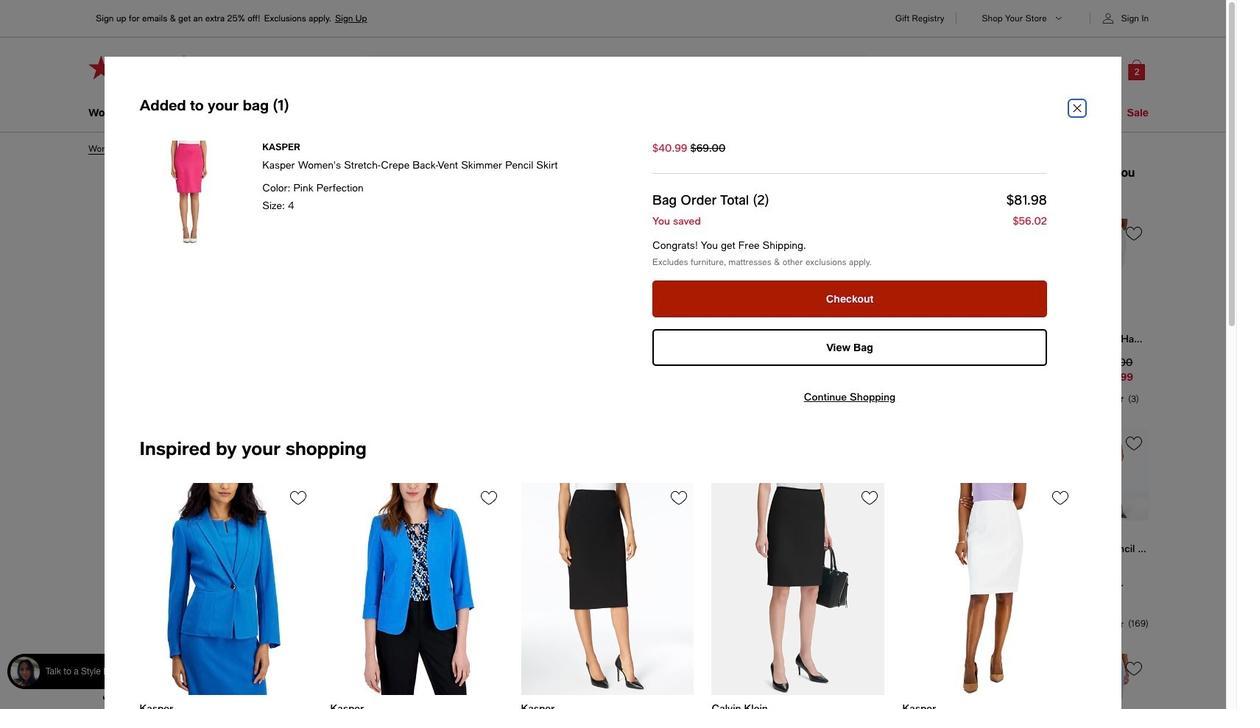 Task type: locate. For each thing, give the bounding box(es) containing it.
women's hampton textured pencil skirt image
[[1074, 219, 1149, 311], [902, 483, 1075, 695]]

color name: Gold Signature radio
[[873, 375, 906, 407]]

group
[[80, 164, 1149, 709]]

vanilla ice image
[[794, 378, 820, 404]]

option group
[[617, 375, 999, 416]]

crepe pencil midi skirt image
[[1074, 429, 1149, 521], [521, 483, 694, 695]]

option group inside all the information about women's stretch-crepe back-vent skimmer pencil skirt region
[[617, 375, 999, 416]]

0 vertical spatial women's hampton textured pencil skirt image
[[1074, 219, 1149, 311]]

exclusions of shipping element
[[652, 257, 1047, 269]]

women's back-zip back-vent pencil skirt image
[[1074, 654, 1149, 709]]

fire red image
[[753, 378, 779, 404]]

heading
[[626, 186, 999, 230]]

1 vertical spatial women's hampton textured pencil skirt image
[[902, 483, 1075, 695]]

women's scuba crepe pencil skirt, regular & petite image
[[712, 483, 885, 695]]

add to list image
[[510, 176, 527, 194]]

color name: Vanilla Ice radio
[[791, 375, 823, 407]]

crepe one-button blazer image
[[140, 483, 313, 695]]

all the information about women's stretch-crepe back-vent skimmer pencil skirt region
[[74, 141, 1163, 709]]

full screen image
[[102, 683, 119, 701]]

lavendar mist image
[[918, 378, 944, 404]]



Task type: describe. For each thing, give the bounding box(es) containing it.
pink perfection image
[[629, 378, 655, 404]]

group inside all the information about women's stretch-crepe back-vent skimmer pencil skirt region
[[80, 164, 1149, 709]]

kasper - women's stretch-crepe back-vent skimmer pencil skirt image
[[88, 164, 539, 709]]

1 horizontal spatial crepe pencil midi skirt image
[[1074, 429, 1149, 521]]

gold signature image
[[876, 378, 903, 404]]

color name: Pink Perfection radio
[[626, 375, 658, 407]]

women's hampton textured pencil skirt image inside added to your bag (1) dialog
[[902, 483, 1075, 695]]

discount price element
[[652, 141, 687, 154]]

tutu pink image
[[670, 378, 697, 404]]

original price element
[[690, 141, 726, 154]]

black image
[[711, 378, 738, 404]]

heading inside all the information about women's stretch-crepe back-vent skimmer pencil skirt region
[[626, 186, 999, 230]]

color name: Royal Signature radio
[[832, 375, 864, 407]]

4.2899 out of 5 rating with 169 reviews image
[[1074, 615, 1149, 630]]

women's stretch crepe open-front roll-sleeve jacket image
[[330, 483, 503, 695]]

royal signature image
[[835, 378, 862, 404]]

added to your bag (1) dialog
[[104, 56, 1122, 709]]

0 horizontal spatial crepe pencil midi skirt image
[[521, 483, 694, 695]]

5 out of 5 rating with 3 reviews image
[[1074, 390, 1149, 405]]



Task type: vqa. For each thing, say whether or not it's contained in the screenshot.
Add to list icon
yes



